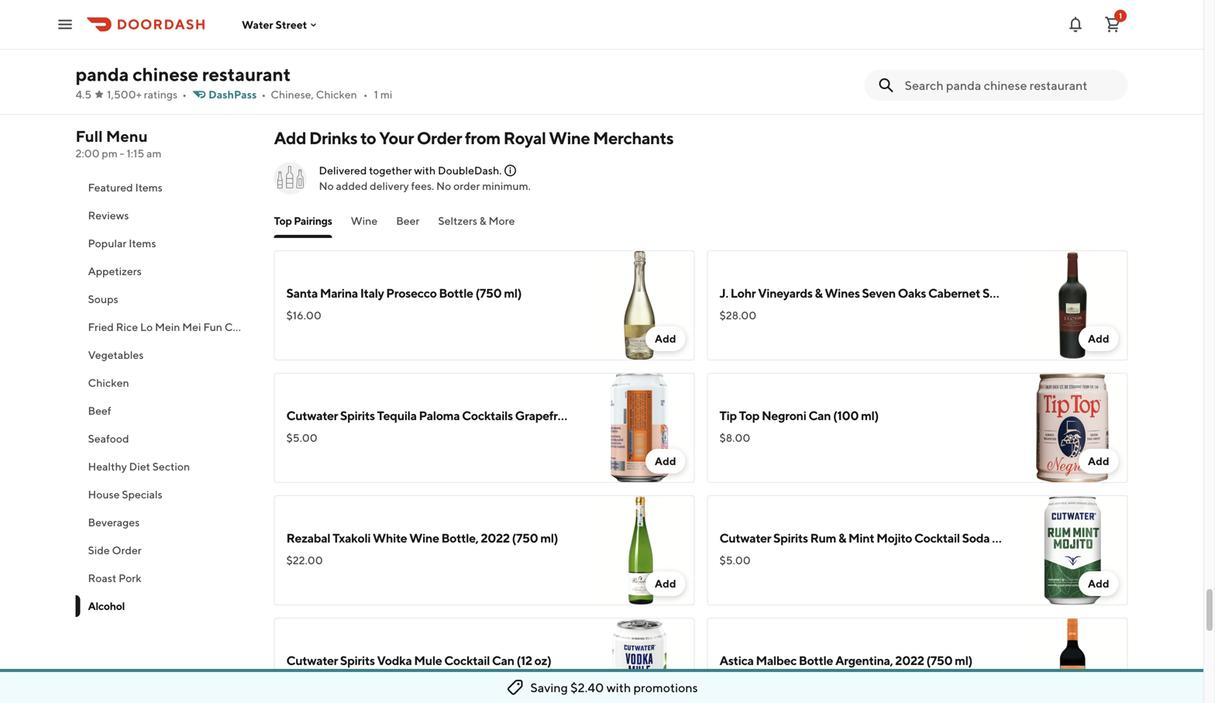 Task type: vqa. For each thing, say whether or not it's contained in the screenshot.
"started"
no



Task type: describe. For each thing, give the bounding box(es) containing it.
from
[[465, 128, 501, 148]]

roast pork
[[88, 572, 142, 585]]

2 vertical spatial wine
[[409, 531, 439, 545]]

house
[[88, 488, 120, 501]]

spirits for vodka
[[340, 653, 375, 668]]

(750 right bottle,
[[512, 531, 538, 545]]

cutwater spirits vodka mule cocktail can (12 oz)
[[286, 653, 552, 668]]

with for pork
[[347, 21, 371, 35]]

beer button
[[396, 213, 420, 238]]

add button for cocktail
[[1079, 571, 1119, 596]]

rum
[[811, 531, 837, 545]]

rezabal txakoli white wine bottle, 2022 (750 ml)
[[286, 531, 558, 545]]

(750 left m
[[1184, 286, 1210, 300]]

side
[[88, 544, 110, 557]]

fried rice lo mein mei fun chow fun
[[88, 321, 275, 333]]

mei
[[182, 321, 201, 333]]

cutwater spirits rum & mint mojito cocktail soda can (12 oz) image
[[1018, 495, 1128, 605]]

1 vertical spatial 1
[[374, 88, 378, 101]]

cutwater for cutwater spirits tequila paloma cocktails grapefruit can (12 oz)
[[286, 408, 338, 423]]

robles,
[[1108, 286, 1149, 300]]

no added delivery fees. no order minimum.
[[319, 179, 531, 192]]

grapefruit
[[515, 408, 573, 423]]

2020
[[1151, 286, 1181, 300]]

rezabal
[[286, 531, 330, 545]]

$2.40
[[571, 680, 604, 695]]

seven
[[862, 286, 896, 300]]

seltzers
[[438, 214, 478, 227]]

mojito
[[877, 531, 913, 545]]

restaurant
[[202, 63, 291, 85]]

pairings
[[294, 214, 332, 227]]

lohr
[[731, 286, 756, 300]]

beverages
[[88, 516, 140, 529]]

drinks
[[309, 128, 357, 148]]

beef button
[[76, 397, 255, 425]]

malbec
[[756, 653, 797, 668]]

$8.00
[[720, 431, 751, 444]]

merchants
[[593, 128, 674, 148]]

soups
[[88, 293, 118, 305]]

sauvignon
[[983, 286, 1041, 300]]

0 horizontal spatial oz)
[[535, 653, 552, 668]]

house specials button
[[76, 481, 255, 509]]

paso
[[1079, 286, 1106, 300]]

vegetables button
[[76, 341, 255, 369]]

cutwater spirits rum & mint mojito cocktail soda can (12 oz)
[[720, 531, 1052, 545]]

1 fun from the left
[[203, 321, 222, 333]]

add for cutwater spirits tequila paloma cocktails grapefruit can (12 oz)
[[655, 455, 676, 467]]

roast for roast pork with mix vegetables
[[286, 21, 318, 35]]

water street
[[242, 18, 307, 31]]

add button for can
[[646, 449, 686, 474]]

0 horizontal spatial 2022
[[481, 531, 510, 545]]

fried rice lo mein mei fun chow fun button
[[76, 313, 275, 341]]

healthy diet section button
[[76, 453, 255, 481]]

with for $2.40
[[607, 680, 631, 695]]

vegetables
[[88, 348, 144, 361]]

roast pork button
[[76, 564, 255, 592]]

seltzers & more
[[438, 214, 515, 227]]

j. lohr vineyards & wines seven oaks cabernet sauvignon bottle paso robles, 2020 (750 m
[[720, 286, 1216, 300]]

2 vertical spatial (12
[[517, 653, 532, 668]]

0 vertical spatial top
[[274, 214, 292, 227]]

seltzers & more button
[[438, 213, 515, 238]]

0 vertical spatial wine
[[549, 128, 590, 148]]

appetizers button
[[76, 257, 255, 285]]

popular items button
[[76, 229, 255, 257]]

1 items, open order cart image
[[1104, 15, 1123, 34]]

with for together
[[414, 164, 436, 177]]

doubledash.
[[438, 164, 502, 177]]

paloma
[[419, 408, 460, 423]]

vineyards
[[758, 286, 813, 300]]

1 vertical spatial cocktail
[[444, 653, 490, 668]]

add for rezabal txakoli white wine bottle, 2022 (750 ml)
[[655, 577, 676, 590]]

pork
[[320, 21, 345, 35]]

1:15
[[127, 147, 144, 160]]

prosecco
[[386, 286, 437, 300]]

order
[[454, 179, 480, 192]]

$16.25
[[720, 44, 753, 57]]

1 horizontal spatial chicken
[[316, 88, 357, 101]]

house specials
[[88, 488, 163, 501]]

cutwater spirits tequila paloma cocktails grapefruit can (12 oz) image
[[585, 373, 695, 483]]

0 vertical spatial oz)
[[617, 408, 634, 423]]

add button for oaks
[[1079, 326, 1119, 351]]

1 horizontal spatial cocktail
[[915, 531, 960, 545]]

1 vertical spatial top
[[739, 408, 760, 423]]

chicken button
[[76, 369, 255, 397]]

ratings
[[144, 88, 178, 101]]

together
[[369, 164, 412, 177]]

txakoli
[[333, 531, 371, 545]]

• for chinese, chicken • 1 mi
[[363, 88, 368, 101]]

beef
[[88, 404, 111, 417]]

$5.00 for cutwater spirits rum & mint mojito cocktail soda can (12 oz)
[[720, 554, 751, 567]]

m
[[1212, 286, 1216, 300]]

menu
[[106, 127, 148, 145]]

notification bell image
[[1067, 15, 1085, 34]]

mule
[[414, 653, 442, 668]]

1 vertical spatial oz)
[[1035, 531, 1052, 545]]

alcohol
[[88, 600, 125, 612]]

1 horizontal spatial order
[[417, 128, 462, 148]]

astica malbec bottle argentina, 2022 (750 ml) image
[[1018, 618, 1128, 703]]

chow
[[225, 321, 254, 333]]

side order
[[88, 544, 142, 557]]

1,500+
[[107, 88, 142, 101]]

top pairings
[[274, 214, 332, 227]]

can right mule
[[492, 653, 515, 668]]

reviews button
[[76, 202, 255, 229]]

fried
[[88, 321, 114, 333]]

& inside button
[[480, 214, 487, 227]]

delivered together with doubledash. image
[[504, 164, 517, 178]]

seafood button
[[76, 425, 255, 453]]

cutwater spirits vodka mule cocktail can (12 oz) image
[[585, 618, 695, 703]]

panda chinese restaurant
[[76, 63, 291, 85]]

oaks
[[898, 286, 927, 300]]

• for 1,500+ ratings •
[[182, 88, 187, 101]]

roast for roast pork
[[88, 572, 116, 585]]



Task type: locate. For each thing, give the bounding box(es) containing it.
$15.99
[[286, 44, 320, 57]]

1 vertical spatial order
[[112, 544, 142, 557]]

1 left the mi at the left of the page
[[374, 88, 378, 101]]

can right "grapefruit"
[[575, 408, 597, 423]]

items for popular items
[[129, 237, 156, 250]]

1 vertical spatial roast
[[88, 572, 116, 585]]

2 horizontal spatial •
[[363, 88, 368, 101]]

argentina,
[[836, 653, 893, 668]]

1 vertical spatial 2022
[[896, 653, 925, 668]]

0 vertical spatial 2022
[[481, 531, 510, 545]]

(750 down the seltzers & more button on the left top of the page
[[476, 286, 502, 300]]

2 vertical spatial cutwater
[[286, 653, 338, 668]]

1 horizontal spatial top
[[739, 408, 760, 423]]

2 horizontal spatial (12
[[1017, 531, 1033, 545]]

water
[[242, 18, 273, 31]]

(750 right argentina,
[[927, 653, 953, 668]]

4.5
[[76, 88, 92, 101]]

mi
[[381, 88, 393, 101]]

panda
[[76, 63, 129, 85]]

0 horizontal spatial order
[[112, 544, 142, 557]]

1 vertical spatial $5.00
[[720, 554, 751, 567]]

santa marina italy prosecco bottle (750 ml)
[[286, 286, 522, 300]]

0 horizontal spatial no
[[319, 179, 334, 192]]

& for j.
[[815, 286, 823, 300]]

cocktails
[[462, 408, 513, 423]]

add drinks to your order from royal wine merchants
[[274, 128, 674, 148]]

dashpass •
[[209, 88, 266, 101]]

bottle right "malbec"
[[799, 653, 833, 668]]

1 horizontal spatial roast
[[286, 21, 318, 35]]

pm
[[102, 147, 118, 160]]

-
[[120, 147, 124, 160]]

• down 'panda chinese restaurant'
[[182, 88, 187, 101]]

2 horizontal spatial oz)
[[1035, 531, 1052, 545]]

cocktail left soda
[[915, 531, 960, 545]]

add for tip top negroni can (100 ml)
[[1088, 455, 1110, 467]]

delivery
[[370, 179, 409, 192]]

spirits for tequila
[[340, 408, 375, 423]]

& left wines
[[815, 286, 823, 300]]

add button for (750
[[646, 571, 686, 596]]

white
[[373, 531, 407, 545]]

(12 right soda
[[1017, 531, 1033, 545]]

j.
[[720, 286, 729, 300]]

2 no from the left
[[437, 179, 451, 192]]

& left mint
[[839, 531, 847, 545]]

appetizers
[[88, 265, 142, 278]]

no down delivered at the top of the page
[[319, 179, 334, 192]]

open menu image
[[56, 15, 74, 34]]

fun right chow
[[256, 321, 275, 333]]

1 horizontal spatial 1
[[1119, 11, 1123, 20]]

order right side
[[112, 544, 142, 557]]

diet
[[129, 460, 150, 473]]

can left (100
[[809, 408, 831, 423]]

order
[[417, 128, 462, 148], [112, 544, 142, 557]]

2 fun from the left
[[256, 321, 275, 333]]

add for santa marina italy prosecco bottle (750 ml)
[[655, 332, 676, 345]]

1 vertical spatial items
[[129, 237, 156, 250]]

1,500+ ratings •
[[107, 88, 187, 101]]

bottle left paso
[[1043, 286, 1077, 300]]

icon image
[[274, 162, 307, 195]]

cocktail right mule
[[444, 653, 490, 668]]

order inside side order button
[[112, 544, 142, 557]]

cutwater
[[286, 408, 338, 423], [720, 531, 771, 545], [286, 653, 338, 668]]

• down restaurant
[[262, 88, 266, 101]]

tip
[[720, 408, 737, 423]]

1 vertical spatial &
[[815, 286, 823, 300]]

1 horizontal spatial oz)
[[617, 408, 634, 423]]

healthy diet section
[[88, 460, 190, 473]]

j. lohr vineyards & wines seven oaks cabernet sauvignon bottle paso robles, 2020 (750 ml) image
[[1018, 250, 1128, 360]]

0 vertical spatial $5.00
[[286, 431, 318, 444]]

royal
[[504, 128, 546, 148]]

dashpass
[[209, 88, 257, 101]]

(12 right "grapefruit"
[[599, 408, 615, 423]]

roast inside button
[[88, 572, 116, 585]]

fun right mei on the top
[[203, 321, 222, 333]]

wine right white
[[409, 531, 439, 545]]

0 vertical spatial roast
[[286, 21, 318, 35]]

saving $2.40 with promotions
[[531, 680, 698, 695]]

bottle,
[[441, 531, 479, 545]]

add for cutwater spirits rum & mint mojito cocktail soda can (12 oz)
[[1088, 577, 1110, 590]]

0 vertical spatial &
[[480, 214, 487, 227]]

$5.00 for cutwater spirits tequila paloma cocktails grapefruit can (12 oz)
[[286, 431, 318, 444]]

0 horizontal spatial (12
[[517, 653, 532, 668]]

can right soda
[[992, 531, 1015, 545]]

tip top negroni can (100 ml) image
[[1018, 373, 1128, 483]]

add for j. lohr vineyards & wines seven oaks cabernet sauvignon bottle paso robles, 2020 (750 m
[[1088, 332, 1110, 345]]

minimum.
[[482, 179, 531, 192]]

santa
[[286, 286, 318, 300]]

bottle right prosecco
[[439, 286, 473, 300]]

0 horizontal spatial •
[[182, 88, 187, 101]]

italy
[[360, 286, 384, 300]]

1 vertical spatial spirits
[[774, 531, 808, 545]]

2 horizontal spatial &
[[839, 531, 847, 545]]

roast pork with mix vegetables
[[286, 21, 455, 35]]

1 horizontal spatial (12
[[599, 408, 615, 423]]

2 vertical spatial spirits
[[340, 653, 375, 668]]

1 inside button
[[1119, 11, 1123, 20]]

0 vertical spatial order
[[417, 128, 462, 148]]

fees.
[[411, 179, 434, 192]]

chicken inside button
[[88, 376, 129, 389]]

& left more
[[480, 214, 487, 227]]

2022 right bottle,
[[481, 531, 510, 545]]

0 vertical spatial spirits
[[340, 408, 375, 423]]

items up reviews button
[[135, 181, 163, 194]]

1 horizontal spatial 2022
[[896, 653, 925, 668]]

to
[[360, 128, 376, 148]]

cutwater for cutwater spirits vodka mule cocktail can (12 oz)
[[286, 653, 338, 668]]

spirits left tequila
[[340, 408, 375, 423]]

2 horizontal spatial wine
[[549, 128, 590, 148]]

items for featured items
[[135, 181, 163, 194]]

chicken up drinks at the left
[[316, 88, 357, 101]]

0 horizontal spatial top
[[274, 214, 292, 227]]

0 vertical spatial with
[[347, 21, 371, 35]]

am
[[147, 147, 162, 160]]

1 horizontal spatial bottle
[[799, 653, 833, 668]]

wine button
[[351, 213, 378, 238]]

wine down added
[[351, 214, 378, 227]]

1 horizontal spatial •
[[262, 88, 266, 101]]

mix
[[374, 21, 393, 35]]

0 vertical spatial 1
[[1119, 11, 1123, 20]]

wine right royal
[[549, 128, 590, 148]]

0 horizontal spatial chicken
[[88, 376, 129, 389]]

Item Search search field
[[905, 77, 1116, 94]]

astica
[[720, 653, 754, 668]]

items right popular
[[129, 237, 156, 250]]

tip top negroni can (100 ml)
[[720, 408, 879, 423]]

spirits for rum
[[774, 531, 808, 545]]

section
[[152, 460, 190, 473]]

promotions
[[634, 680, 698, 695]]

spirits left the vodka on the bottom
[[340, 653, 375, 668]]

0 horizontal spatial wine
[[351, 214, 378, 227]]

top
[[274, 214, 292, 227], [739, 408, 760, 423]]

0 horizontal spatial &
[[480, 214, 487, 227]]

0 horizontal spatial bottle
[[439, 286, 473, 300]]

featured items button
[[76, 174, 255, 202]]

top left pairings
[[274, 214, 292, 227]]

oz)
[[617, 408, 634, 423], [1035, 531, 1052, 545], [535, 653, 552, 668]]

beer
[[396, 214, 420, 227]]

2 vertical spatial oz)
[[535, 653, 552, 668]]

cutwater spirits tequila paloma cocktails grapefruit can (12 oz)
[[286, 408, 634, 423]]

2 vertical spatial &
[[839, 531, 847, 545]]

santa marina italy prosecco bottle (750 ml) image
[[585, 250, 695, 360]]

negroni
[[762, 408, 807, 423]]

0 horizontal spatial $5.00
[[286, 431, 318, 444]]

1 vertical spatial wine
[[351, 214, 378, 227]]

add
[[1088, 67, 1110, 80], [274, 128, 306, 148], [655, 332, 676, 345], [1088, 332, 1110, 345], [655, 455, 676, 467], [1088, 455, 1110, 467], [655, 577, 676, 590], [1088, 577, 1110, 590]]

rezabal txakoli white wine bottle, 2022 (750 ml) image
[[585, 495, 695, 605]]

(12 up saving
[[517, 653, 532, 668]]

0 horizontal spatial 1
[[374, 88, 378, 101]]

delivered together with doubledash.
[[319, 164, 502, 177]]

marina
[[320, 286, 358, 300]]

&
[[480, 214, 487, 227], [815, 286, 823, 300], [839, 531, 847, 545]]

1 horizontal spatial wine
[[409, 531, 439, 545]]

added
[[336, 179, 368, 192]]

wine
[[549, 128, 590, 148], [351, 214, 378, 227], [409, 531, 439, 545]]

top right tip
[[739, 408, 760, 423]]

0 horizontal spatial fun
[[203, 321, 222, 333]]

$5.00
[[286, 431, 318, 444], [720, 554, 751, 567]]

bottle
[[439, 286, 473, 300], [1043, 286, 1077, 300], [799, 653, 833, 668]]

roast up $15.99 on the left of page
[[286, 21, 318, 35]]

spirits left rum
[[774, 531, 808, 545]]

1 vertical spatial with
[[414, 164, 436, 177]]

order right your
[[417, 128, 462, 148]]

roast left pork
[[88, 572, 116, 585]]

fun
[[203, 321, 222, 333], [256, 321, 275, 333]]

& for cutwater
[[839, 531, 847, 545]]

• left the mi at the left of the page
[[363, 88, 368, 101]]

1 button
[[1098, 9, 1129, 40]]

1 right notification bell icon at the right top
[[1119, 11, 1123, 20]]

2 horizontal spatial with
[[607, 680, 631, 695]]

chicken down 'vegetables'
[[88, 376, 129, 389]]

(100
[[833, 408, 859, 423]]

lo
[[140, 321, 153, 333]]

1 vertical spatial chicken
[[88, 376, 129, 389]]

1 horizontal spatial $5.00
[[720, 554, 751, 567]]

0 vertical spatial (12
[[599, 408, 615, 423]]

healthy
[[88, 460, 127, 473]]

2:00
[[76, 147, 100, 160]]

popular
[[88, 237, 127, 250]]

with right $2.40
[[607, 680, 631, 695]]

more
[[489, 214, 515, 227]]

0 vertical spatial chicken
[[316, 88, 357, 101]]

featured
[[88, 181, 133, 194]]

1 vertical spatial (12
[[1017, 531, 1033, 545]]

0 vertical spatial cocktail
[[915, 531, 960, 545]]

2 • from the left
[[262, 88, 266, 101]]

0 vertical spatial items
[[135, 181, 163, 194]]

1 horizontal spatial fun
[[256, 321, 275, 333]]

tequila
[[377, 408, 417, 423]]

3 • from the left
[[363, 88, 368, 101]]

2 vertical spatial with
[[607, 680, 631, 695]]

1 no from the left
[[319, 179, 334, 192]]

1 horizontal spatial with
[[414, 164, 436, 177]]

1 • from the left
[[182, 88, 187, 101]]

0 horizontal spatial cocktail
[[444, 653, 490, 668]]

no right fees.
[[437, 179, 451, 192]]

pork
[[119, 572, 142, 585]]

chicken
[[316, 88, 357, 101], [88, 376, 129, 389]]

cutwater for cutwater spirits rum & mint mojito cocktail soda can (12 oz)
[[720, 531, 771, 545]]

0 horizontal spatial roast
[[88, 572, 116, 585]]

2022 right argentina,
[[896, 653, 925, 668]]

0 horizontal spatial with
[[347, 21, 371, 35]]

1 vertical spatial cutwater
[[720, 531, 771, 545]]

2 horizontal spatial bottle
[[1043, 286, 1077, 300]]

with
[[347, 21, 371, 35], [414, 164, 436, 177], [607, 680, 631, 695]]

1 horizontal spatial no
[[437, 179, 451, 192]]

with up no added delivery fees. no order minimum.
[[414, 164, 436, 177]]

1 horizontal spatial &
[[815, 286, 823, 300]]

$28.00
[[720, 309, 757, 322]]

with left mix
[[347, 21, 371, 35]]

add button for ml)
[[646, 326, 686, 351]]

water street button
[[242, 18, 320, 31]]

chinese,
[[271, 88, 314, 101]]

chinese, chicken • 1 mi
[[271, 88, 393, 101]]

specials
[[122, 488, 163, 501]]

0 vertical spatial cutwater
[[286, 408, 338, 423]]



